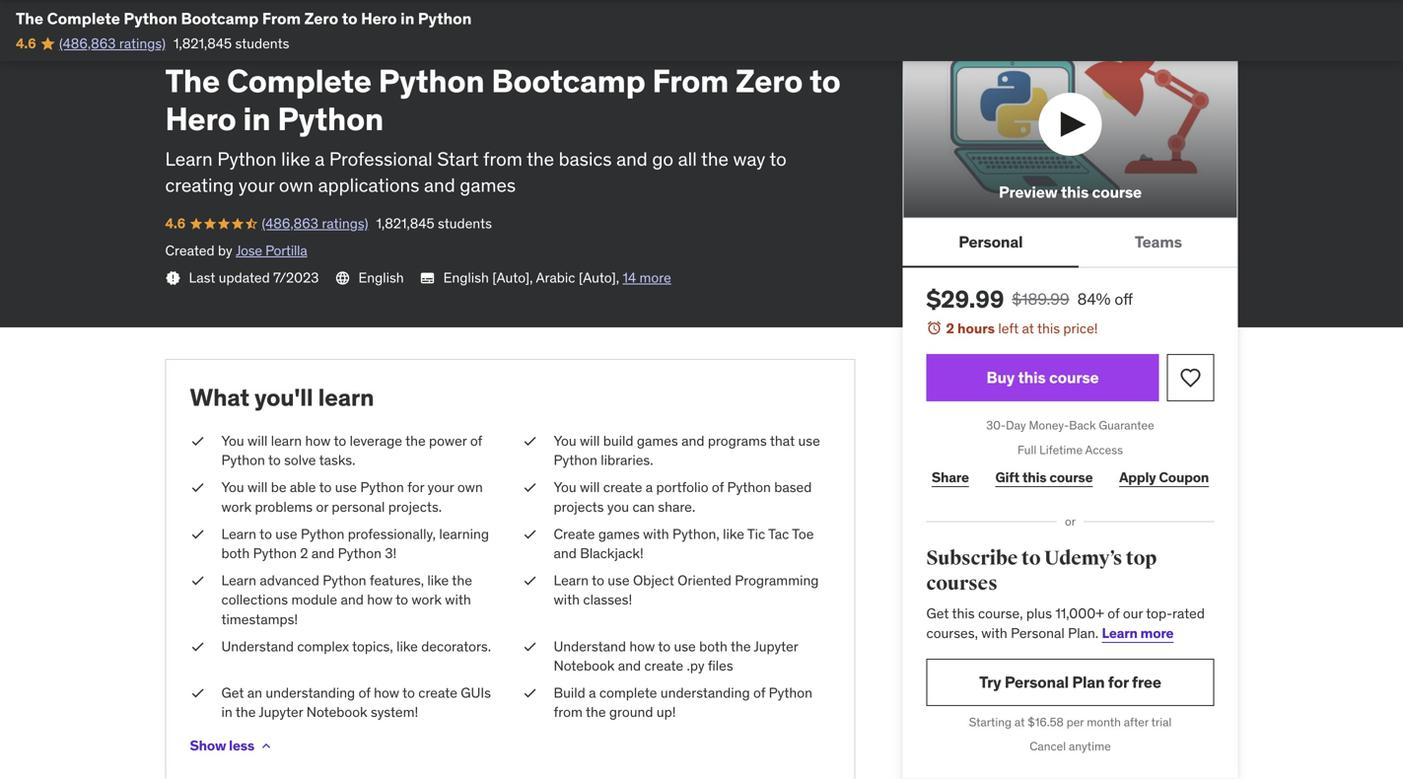 Task type: locate. For each thing, give the bounding box(es) containing it.
you left build
[[554, 432, 577, 450]]

1,821,845 students up the closed captions icon at the left of the page
[[376, 214, 492, 232]]

30-
[[986, 418, 1006, 433]]

0 vertical spatial bootcamp
[[181, 8, 259, 29]]

learn up collections
[[221, 572, 256, 589]]

with up decorators.
[[445, 591, 471, 609]]

0 vertical spatial in
[[401, 8, 415, 29]]

understanding inside build a complete understanding of python from the ground up!
[[661, 684, 750, 702]]

a up applications
[[315, 147, 325, 170]]

how inside learn advanced python features, like the collections module and how to work with timestamps!
[[367, 591, 393, 609]]

you down what at the left
[[221, 432, 244, 450]]

gift this course
[[996, 469, 1093, 486]]

the complete python bootcamp from zero to hero in python
[[16, 8, 472, 29]]

programming down the complete python bootcamp from zero to hero in python
[[275, 29, 363, 47]]

or inside you will be able to use python for your own work problems or personal projects.
[[316, 498, 328, 516]]

a inside you will create a portfolio of python based projects you can share.
[[646, 479, 653, 496]]

0 horizontal spatial jupyter
[[259, 703, 303, 721]]

1 vertical spatial for
[[1108, 672, 1129, 692]]

with inside the get this course, plus 11,000+ of our top-rated courses, with personal plan.
[[982, 624, 1008, 642]]

zero
[[304, 8, 338, 29], [736, 61, 803, 101]]

0 vertical spatial (486,863
[[59, 34, 116, 52]]

1 horizontal spatial notebook
[[554, 657, 615, 675]]

what
[[190, 382, 249, 412]]

0 vertical spatial both
[[221, 544, 250, 562]]

like right "features,"
[[427, 572, 449, 589]]

to inside subscribe to udemy's top courses
[[1022, 546, 1041, 570]]

less
[[229, 737, 254, 754]]

learn inside you will learn how to leverage the power of python to solve tasks.
[[271, 432, 302, 450]]

in up languages
[[401, 8, 415, 29]]

in up show less at the left
[[221, 703, 232, 721]]

learn for will
[[271, 432, 302, 450]]

1 vertical spatial get
[[221, 684, 244, 702]]

0 horizontal spatial get
[[221, 684, 244, 702]]

1 vertical spatial at
[[1015, 714, 1025, 730]]

guis
[[461, 684, 491, 702]]

learn up creating
[[165, 147, 213, 170]]

1 horizontal spatial complete
[[227, 61, 372, 101]]

0 horizontal spatial a
[[315, 147, 325, 170]]

course
[[1092, 182, 1142, 202], [1049, 367, 1099, 388], [1050, 469, 1093, 486]]

1 vertical spatial course
[[1049, 367, 1099, 388]]

the down "learning"
[[452, 572, 472, 589]]

own up "learning"
[[457, 479, 483, 496]]

understanding down .py
[[661, 684, 750, 702]]

learn for with
[[554, 572, 589, 589]]

students
[[235, 34, 289, 52], [438, 214, 492, 232]]

the for the complete python bootcamp from zero to hero in python learn python like a professional  start from the basics and go all the way to creating your own applications and games
[[165, 61, 220, 101]]

0 horizontal spatial ratings)
[[119, 34, 166, 52]]

learn inside the learn to use python professionally, learning both python 2 and python 3!
[[221, 525, 256, 543]]

get up "courses,"
[[927, 605, 949, 623]]

or
[[316, 498, 328, 516], [1065, 514, 1076, 529]]

you left be on the bottom of page
[[221, 479, 244, 496]]

1 vertical spatial your
[[428, 479, 454, 496]]

0 vertical spatial notebook
[[554, 657, 615, 675]]

hours
[[958, 319, 995, 337]]

can
[[633, 498, 655, 516]]

and down create
[[554, 544, 577, 562]]

2 understanding from the left
[[661, 684, 750, 702]]

will up projects
[[580, 479, 600, 496]]

0 vertical spatial jupyter
[[754, 637, 798, 655]]

to inside you will be able to use python for your own work problems or personal projects.
[[319, 479, 332, 496]]

how up 'solve'
[[305, 432, 331, 450]]

1 horizontal spatial from
[[554, 703, 583, 721]]

will
[[248, 432, 268, 450], [580, 432, 600, 450], [248, 479, 268, 496], [580, 479, 600, 496]]

xsmall image for learn to use object oriented programming with classes!
[[522, 571, 538, 590]]

understanding
[[266, 684, 355, 702], [661, 684, 750, 702]]

1 horizontal spatial students
[[438, 214, 492, 232]]

get for the
[[221, 684, 244, 702]]

1 vertical spatial programming
[[735, 572, 819, 589]]

0 vertical spatial create
[[603, 479, 642, 496]]

xsmall image left be on the bottom of page
[[190, 478, 206, 497]]

from for the complete python bootcamp from zero to hero in python learn python like a professional  start from the basics and go all the way to creating your own applications and games
[[652, 61, 729, 101]]

this for gift
[[1023, 469, 1047, 486]]

0 vertical spatial for
[[407, 479, 424, 496]]

work left 'problems'
[[221, 498, 252, 516]]

from up all
[[652, 61, 729, 101]]

python
[[124, 8, 177, 29], [418, 8, 472, 29], [378, 61, 485, 101], [277, 99, 384, 138], [217, 147, 277, 170], [221, 451, 265, 469], [554, 451, 597, 469], [360, 479, 404, 496], [727, 479, 771, 496], [301, 525, 344, 543], [253, 544, 297, 562], [338, 544, 382, 562], [323, 572, 366, 589], [769, 684, 813, 702]]

personal inside button
[[959, 232, 1023, 252]]

0 horizontal spatial own
[[279, 173, 314, 197]]

this up "courses,"
[[952, 605, 975, 623]]

ratings)
[[119, 34, 166, 52], [322, 214, 368, 232]]

in inside the complete python bootcamp from zero to hero in python learn python like a professional  start from the basics and go all the way to creating your own applications and games
[[243, 99, 271, 138]]

this right buy
[[1018, 367, 1046, 388]]

for up projects.
[[407, 479, 424, 496]]

at inside starting at $16.58 per month after trial cancel anytime
[[1015, 714, 1025, 730]]

complete for the complete python bootcamp from zero to hero in python
[[47, 8, 120, 29]]

create
[[603, 479, 642, 496], [644, 657, 684, 675], [418, 684, 457, 702]]

$29.99
[[927, 284, 1004, 314]]

for inside you will be able to use python for your own work problems or personal projects.
[[407, 479, 424, 496]]

coupon
[[1159, 469, 1209, 486]]

games down start
[[460, 173, 516, 197]]

[auto]
[[579, 269, 616, 287]]

2 horizontal spatial create
[[644, 657, 684, 675]]

create left .py
[[644, 657, 684, 675]]

students down start
[[438, 214, 492, 232]]

1 horizontal spatial english
[[443, 269, 489, 287]]

tic
[[747, 525, 765, 543]]

1 horizontal spatial the
[[165, 61, 220, 101]]

guarantee
[[1099, 418, 1155, 433]]

programming languages link
[[275, 26, 436, 50]]

and inside learn advanced python features, like the collections module and how to work with timestamps!
[[341, 591, 364, 609]]

bootcamp up basics
[[492, 61, 646, 101]]

1 horizontal spatial understand
[[554, 637, 626, 655]]

features,
[[370, 572, 424, 589]]

1 vertical spatial 2
[[300, 544, 308, 562]]

bootcamp
[[181, 8, 259, 29], [492, 61, 646, 101]]

development
[[165, 29, 251, 47]]

0 horizontal spatial your
[[239, 173, 274, 197]]

learning
[[439, 525, 489, 543]]

work inside learn advanced python features, like the collections module and how to work with timestamps!
[[412, 591, 442, 609]]

from right development link
[[262, 8, 301, 29]]

understand down classes!
[[554, 637, 626, 655]]

english right course language image
[[358, 269, 404, 287]]

all
[[678, 147, 697, 170]]

games inside "create games with python, like tic tac toe and blackjack!"
[[598, 525, 640, 543]]

your up projects.
[[428, 479, 454, 496]]

personal button
[[903, 218, 1079, 266]]

1 vertical spatial zero
[[736, 61, 803, 101]]

at right left
[[1022, 319, 1034, 337]]

xsmall image inside show less button
[[258, 738, 274, 754]]

0 vertical spatial games
[[460, 173, 516, 197]]

will inside you will be able to use python for your own work problems or personal projects.
[[248, 479, 268, 496]]

left
[[998, 319, 1019, 337]]

1,821,845 students down the complete python bootcamp from zero to hero in python
[[174, 34, 289, 52]]

0 horizontal spatial from
[[483, 147, 523, 170]]

your right creating
[[239, 173, 274, 197]]

xsmall image for understand complex topics, like decorators.
[[190, 637, 206, 656]]

1 vertical spatial jupyter
[[259, 703, 303, 721]]

tab list
[[903, 218, 1238, 268]]

in down development link
[[243, 99, 271, 138]]

1 vertical spatial hero
[[165, 99, 236, 138]]

hero inside the complete python bootcamp from zero to hero in python learn python like a professional  start from the basics and go all the way to creating your own applications and games
[[165, 99, 236, 138]]

understand for understand complex topics, like decorators.
[[221, 637, 294, 655]]

you will be able to use python for your own work problems or personal projects.
[[221, 479, 483, 516]]

from inside build a complete understanding of python from the ground up!
[[554, 703, 583, 721]]

(486,863
[[59, 34, 116, 52], [262, 214, 318, 232]]

like left the professional
[[281, 147, 310, 170]]

to inside get an understanding of how to create guis in the jupyter notebook system!
[[402, 684, 415, 702]]

1 vertical spatial complete
[[227, 61, 372, 101]]

games
[[460, 173, 516, 197], [637, 432, 678, 450], [598, 525, 640, 543]]

the inside the complete python bootcamp from zero to hero in python learn python like a professional  start from the basics and go all the way to creating your own applications and games
[[165, 61, 220, 101]]

understand down timestamps!
[[221, 637, 294, 655]]

0 horizontal spatial work
[[221, 498, 252, 516]]

english right the closed captions icon at the left of the page
[[443, 269, 489, 287]]

create games with python, like tic tac toe and blackjack!
[[554, 525, 814, 562]]

xsmall image for understand how to use both the jupyter notebook and create .py files
[[522, 637, 538, 656]]

from for the complete python bootcamp from zero to hero in python
[[262, 8, 301, 29]]

bootcamp up development
[[181, 8, 259, 29]]

0 horizontal spatial understanding
[[266, 684, 355, 702]]

0 horizontal spatial 2
[[300, 544, 308, 562]]

creating
[[165, 173, 234, 197]]

1 vertical spatial games
[[637, 432, 678, 450]]

2 horizontal spatial in
[[401, 8, 415, 29]]

create inside understand how to use both the jupyter notebook and create .py files
[[644, 657, 684, 675]]

the left ground
[[586, 703, 606, 721]]

1 english from the left
[[358, 269, 404, 287]]

will left build
[[580, 432, 600, 450]]

and left programs
[[682, 432, 705, 450]]

use right that
[[798, 432, 820, 450]]

learn for both
[[221, 525, 256, 543]]

lifetime
[[1040, 442, 1083, 457]]

more down top-
[[1141, 624, 1174, 642]]

notebook inside get an understanding of how to create guis in the jupyter notebook system!
[[306, 703, 367, 721]]

$189.99
[[1012, 289, 1070, 309]]

1 vertical spatial (486,863 ratings)
[[262, 214, 368, 232]]

tab list containing personal
[[903, 218, 1238, 268]]

the left power
[[405, 432, 426, 450]]

games inside you will build games and programs that use python libraries.
[[637, 432, 678, 450]]

understand for understand how to use both the jupyter notebook and create .py files
[[554, 637, 626, 655]]

with down course,
[[982, 624, 1008, 642]]

get inside the get this course, plus 11,000+ of our top-rated courses, with personal plan.
[[927, 605, 949, 623]]

learn up classes!
[[554, 572, 589, 589]]

python inside you will build games and programs that use python libraries.
[[554, 451, 597, 469]]

2 understand from the left
[[554, 637, 626, 655]]

module
[[291, 591, 337, 609]]

0 horizontal spatial learn
[[271, 432, 302, 450]]

you inside you will be able to use python for your own work problems or personal projects.
[[221, 479, 244, 496]]

0 horizontal spatial (486,863 ratings)
[[59, 34, 166, 52]]

1 vertical spatial more
[[1141, 624, 1174, 642]]

show less button
[[190, 726, 274, 766]]

and right module
[[341, 591, 364, 609]]

more right 14
[[640, 269, 671, 287]]

of right portfolio
[[712, 479, 724, 496]]

in inside get an understanding of how to create guis in the jupyter notebook system!
[[221, 703, 232, 721]]

you for you will be able to use python for your own work problems or personal projects.
[[221, 479, 244, 496]]

1 horizontal spatial your
[[428, 479, 454, 496]]

get for courses,
[[927, 605, 949, 623]]

understanding down complex
[[266, 684, 355, 702]]

jupyter
[[754, 637, 798, 655], [259, 703, 303, 721]]

0 horizontal spatial the
[[16, 8, 43, 29]]

course up the back
[[1049, 367, 1099, 388]]

price!
[[1064, 319, 1098, 337]]

1 vertical spatial from
[[652, 61, 729, 101]]

1 horizontal spatial own
[[457, 479, 483, 496]]

1 horizontal spatial understanding
[[661, 684, 750, 702]]

from inside the complete python bootcamp from zero to hero in python learn python like a professional  start from the basics and go all the way to creating your own applications and games
[[652, 61, 729, 101]]

1 vertical spatial personal
[[1011, 624, 1065, 642]]

english for english
[[358, 269, 404, 287]]

use inside the learn to use python professionally, learning both python 2 and python 3!
[[275, 525, 297, 543]]

2 horizontal spatial a
[[646, 479, 653, 496]]

0 horizontal spatial from
[[262, 8, 301, 29]]

1 horizontal spatial (486,863
[[262, 214, 318, 232]]

course down lifetime
[[1050, 469, 1093, 486]]

our
[[1123, 605, 1143, 623]]

how inside get an understanding of how to create guis in the jupyter notebook system!
[[374, 684, 399, 702]]

get left an
[[221, 684, 244, 702]]

and up complete
[[618, 657, 641, 675]]

apply coupon
[[1119, 469, 1209, 486]]

learn inside learn advanced python features, like the collections module and how to work with timestamps!
[[221, 572, 256, 589]]

you inside you will learn how to leverage the power of python to solve tasks.
[[221, 432, 244, 450]]

teams
[[1135, 232, 1182, 252]]

like inside the complete python bootcamp from zero to hero in python learn python like a professional  start from the basics and go all the way to creating your own applications and games
[[281, 147, 310, 170]]

1 vertical spatial ratings)
[[322, 214, 368, 232]]

0 horizontal spatial 1,821,845
[[174, 34, 232, 52]]

games inside the complete python bootcamp from zero to hero in python learn python like a professional  start from the basics and go all the way to creating your own applications and games
[[460, 173, 516, 197]]

0 vertical spatial your
[[239, 173, 274, 197]]

object
[[633, 572, 674, 589]]

use up .py
[[674, 637, 696, 655]]

0 vertical spatial get
[[927, 605, 949, 623]]

xsmall image for you will be able to use python for your own work problems or personal projects.
[[190, 478, 206, 497]]

how up system!
[[374, 684, 399, 702]]

from
[[483, 147, 523, 170], [554, 703, 583, 721]]

1,821,845 down the complete python bootcamp from zero to hero in python
[[174, 34, 232, 52]]

2 vertical spatial games
[[598, 525, 640, 543]]

with left classes!
[[554, 591, 580, 609]]

will inside you will create a portfolio of python based projects you can share.
[[580, 479, 600, 496]]

0 vertical spatial from
[[483, 147, 523, 170]]

gift this course link
[[990, 458, 1098, 498]]

your inside the complete python bootcamp from zero to hero in python learn python like a professional  start from the basics and go all the way to creating your own applications and games
[[239, 173, 274, 197]]

apply coupon button
[[1114, 458, 1215, 498]]

0 vertical spatial course
[[1092, 182, 1142, 202]]

subscribe to udemy's top courses
[[927, 546, 1157, 596]]

0 vertical spatial work
[[221, 498, 252, 516]]

a right build
[[589, 684, 596, 702]]

starting
[[969, 714, 1012, 730]]

created by jose portilla
[[165, 242, 307, 259]]

1 horizontal spatial both
[[699, 637, 728, 655]]

1 understanding from the left
[[266, 684, 355, 702]]

1 understand from the left
[[221, 637, 294, 655]]

development link
[[165, 26, 251, 50]]

notebook left system!
[[306, 703, 367, 721]]

will left be on the bottom of page
[[248, 479, 268, 496]]

xsmall image for get an understanding of how to create guis in the jupyter notebook system!
[[190, 684, 206, 703]]

way
[[733, 147, 766, 170]]

1 horizontal spatial ratings)
[[322, 214, 368, 232]]

a inside the complete python bootcamp from zero to hero in python learn python like a professional  start from the basics and go all the way to creating your own applications and games
[[315, 147, 325, 170]]

both up files
[[699, 637, 728, 655]]

learn inside the complete python bootcamp from zero to hero in python learn python like a professional  start from the basics and go all the way to creating your own applications and games
[[165, 147, 213, 170]]

0 horizontal spatial in
[[221, 703, 232, 721]]

2 inside the learn to use python professionally, learning both python 2 and python 3!
[[300, 544, 308, 562]]

xsmall image for you will learn how to leverage the power of python to solve tasks.
[[190, 432, 206, 451]]

own up portilla
[[279, 173, 314, 197]]

1 vertical spatial from
[[554, 703, 583, 721]]

1 vertical spatial 1,821,845
[[376, 214, 435, 232]]

create inside you will create a portfolio of python based projects you can share.
[[603, 479, 642, 496]]

or left personal
[[316, 498, 328, 516]]

this for preview
[[1061, 182, 1089, 202]]

this inside the get this course, plus 11,000+ of our top-rated courses, with personal plan.
[[952, 605, 975, 623]]

learn inside learn to use object oriented programming with classes!
[[554, 572, 589, 589]]

1,821,845 down applications
[[376, 214, 435, 232]]

bootcamp inside the complete python bootcamp from zero to hero in python learn python like a professional  start from the basics and go all the way to creating your own applications and games
[[492, 61, 646, 101]]

xsmall image right "less"
[[258, 738, 274, 754]]

1 horizontal spatial 4.6
[[165, 214, 185, 232]]

personal
[[959, 232, 1023, 252], [1011, 624, 1065, 642], [1005, 672, 1069, 692]]

1 vertical spatial the
[[165, 61, 220, 101]]

use up classes!
[[608, 572, 630, 589]]

work
[[221, 498, 252, 516], [412, 591, 442, 609]]

programming languages
[[275, 29, 436, 47]]

of inside get an understanding of how to create guis in the jupyter notebook system!
[[359, 684, 371, 702]]

1 horizontal spatial jupyter
[[754, 637, 798, 655]]

this right preview
[[1061, 182, 1089, 202]]

2 up 'advanced'
[[300, 544, 308, 562]]

1 vertical spatial create
[[644, 657, 684, 675]]

with inside learn advanced python features, like the collections module and how to work with timestamps!
[[445, 591, 471, 609]]

try personal plan for free link
[[927, 659, 1215, 706]]

1 vertical spatial own
[[457, 479, 483, 496]]

zero up way at the top right of page
[[736, 61, 803, 101]]

this right gift
[[1023, 469, 1047, 486]]

0 vertical spatial learn
[[318, 382, 374, 412]]

14
[[623, 269, 636, 287]]

understand inside understand how to use both the jupyter notebook and create .py files
[[554, 637, 626, 655]]

xsmall image
[[255, 31, 271, 47], [522, 432, 538, 451], [190, 478, 206, 497], [522, 525, 538, 544], [190, 684, 206, 703], [258, 738, 274, 754]]

and up 'advanced'
[[312, 544, 335, 562]]

xsmall image
[[165, 270, 181, 286], [190, 432, 206, 451], [522, 478, 538, 497], [190, 525, 206, 544], [190, 571, 206, 590], [522, 571, 538, 590], [190, 637, 206, 656], [522, 637, 538, 656], [522, 684, 538, 703]]

0 vertical spatial personal
[[959, 232, 1023, 252]]

the inside you will learn how to leverage the power of python to solve tasks.
[[405, 432, 426, 450]]

use inside learn to use object oriented programming with classes!
[[608, 572, 630, 589]]

students down the complete python bootcamp from zero to hero in python
[[235, 34, 289, 52]]

of inside the get this course, plus 11,000+ of our top-rated courses, with personal plan.
[[1108, 605, 1120, 623]]

understand how to use both the jupyter notebook and create .py files
[[554, 637, 798, 675]]

bootcamp for the complete python bootcamp from zero to hero in python learn python like a professional  start from the basics and go all the way to creating your own applications and games
[[492, 61, 646, 101]]

0 vertical spatial ratings)
[[119, 34, 166, 52]]

personal down preview
[[959, 232, 1023, 252]]

xsmall image right power
[[522, 432, 538, 451]]

personal down the plus at the right of page
[[1011, 624, 1065, 642]]

like
[[281, 147, 310, 170], [723, 525, 744, 543], [427, 572, 449, 589], [397, 637, 418, 655]]

personal up $16.58
[[1005, 672, 1069, 692]]

complete inside the complete python bootcamp from zero to hero in python learn python like a professional  start from the basics and go all the way to creating your own applications and games
[[227, 61, 372, 101]]

1 horizontal spatial from
[[652, 61, 729, 101]]

after
[[1124, 714, 1149, 730]]

2 vertical spatial personal
[[1005, 672, 1069, 692]]

0 vertical spatial hero
[[361, 8, 397, 29]]

the inside learn advanced python features, like the collections module and how to work with timestamps!
[[452, 572, 472, 589]]

decorators.
[[421, 637, 491, 655]]

what you'll learn
[[190, 382, 374, 412]]

1 horizontal spatial zero
[[736, 61, 803, 101]]

2 english from the left
[[443, 269, 489, 287]]

how
[[305, 432, 331, 450], [367, 591, 393, 609], [630, 637, 655, 655], [374, 684, 399, 702]]

2 vertical spatial in
[[221, 703, 232, 721]]

the inside build a complete understanding of python from the ground up!
[[586, 703, 606, 721]]

learn up leverage
[[318, 382, 374, 412]]

that
[[770, 432, 795, 450]]

0 horizontal spatial for
[[407, 479, 424, 496]]

games up blackjack!
[[598, 525, 640, 543]]

0 vertical spatial from
[[262, 8, 301, 29]]

how inside understand how to use both the jupyter notebook and create .py files
[[630, 637, 655, 655]]

how up complete
[[630, 637, 655, 655]]

alarm image
[[927, 320, 942, 336]]

last updated 7/2023
[[189, 269, 319, 287]]

course up teams
[[1092, 182, 1142, 202]]

1 vertical spatial in
[[243, 99, 271, 138]]

1 horizontal spatial work
[[412, 591, 442, 609]]

0 vertical spatial (486,863 ratings)
[[59, 34, 166, 52]]

will inside you will learn how to leverage the power of python to solve tasks.
[[248, 432, 268, 450]]

python inside you will be able to use python for your own work problems or personal projects.
[[360, 479, 404, 496]]

own
[[279, 173, 314, 197], [457, 479, 483, 496]]

0 horizontal spatial bootcamp
[[181, 8, 259, 29]]

share.
[[658, 498, 695, 516]]

zero inside the complete python bootcamp from zero to hero in python learn python like a professional  start from the basics and go all the way to creating your own applications and games
[[736, 61, 803, 101]]

games up libraries.
[[637, 432, 678, 450]]

0 vertical spatial 4.6
[[16, 34, 36, 52]]

like left the tic
[[723, 525, 744, 543]]

get
[[927, 605, 949, 623], [221, 684, 244, 702]]

2
[[946, 319, 955, 337], [300, 544, 308, 562]]

from right start
[[483, 147, 523, 170]]

2 vertical spatial course
[[1050, 469, 1093, 486]]

complex
[[297, 637, 349, 655]]

for
[[407, 479, 424, 496], [1108, 672, 1129, 692]]

you inside you will create a portfolio of python based projects you can share.
[[554, 479, 577, 496]]

tac
[[768, 525, 789, 543]]

and inside the learn to use python professionally, learning both python 2 and python 3!
[[312, 544, 335, 562]]

and left go
[[616, 147, 648, 170]]

1 horizontal spatial create
[[603, 479, 642, 496]]

at left $16.58
[[1015, 714, 1025, 730]]

0 horizontal spatial students
[[235, 34, 289, 52]]

you inside you will build games and programs that use python libraries.
[[554, 432, 577, 450]]

of down understand how to use both the jupyter notebook and create .py files
[[753, 684, 765, 702]]

both up collections
[[221, 544, 250, 562]]

problems
[[255, 498, 313, 516]]

0 horizontal spatial complete
[[47, 8, 120, 29]]

notebook
[[554, 657, 615, 675], [306, 703, 367, 721]]

create left guis on the bottom left of page
[[418, 684, 457, 702]]

get inside get an understanding of how to create guis in the jupyter notebook system!
[[221, 684, 244, 702]]

with inside learn to use object oriented programming with classes!
[[554, 591, 580, 609]]

will down what you'll learn
[[248, 432, 268, 450]]

courses,
[[927, 624, 978, 642]]

1 horizontal spatial hero
[[361, 8, 397, 29]]

the up files
[[731, 637, 751, 655]]

will inside you will build games and programs that use python libraries.
[[580, 432, 600, 450]]

hero up languages
[[361, 8, 397, 29]]



Task type: describe. For each thing, give the bounding box(es) containing it.
system!
[[371, 703, 418, 721]]

will for build
[[580, 432, 600, 450]]

course for preview this course
[[1092, 182, 1142, 202]]

both inside the learn to use python professionally, learning both python 2 and python 3!
[[221, 544, 250, 562]]

1 horizontal spatial or
[[1065, 514, 1076, 529]]

xsmall image down the complete python bootcamp from zero to hero in python
[[255, 31, 271, 47]]

python inside you will learn how to leverage the power of python to solve tasks.
[[221, 451, 265, 469]]

wishlist image
[[1179, 366, 1203, 390]]

will for create
[[580, 479, 600, 496]]

like inside "create games with python, like tic tac toe and blackjack!"
[[723, 525, 744, 543]]

leverage
[[350, 432, 402, 450]]

course,
[[978, 605, 1023, 623]]

to inside the learn to use python professionally, learning both python 2 and python 3!
[[260, 525, 272, 543]]

show less
[[190, 737, 254, 754]]

plus
[[1027, 605, 1052, 623]]

xsmall image for learn advanced python features, like the collections module and how to work with timestamps!
[[190, 571, 206, 590]]

updated
[[219, 269, 270, 287]]

by
[[218, 242, 232, 259]]

1 horizontal spatial (486,863 ratings)
[[262, 214, 368, 232]]

and down start
[[424, 173, 455, 197]]

and inside "create games with python, like tic tac toe and blackjack!"
[[554, 544, 577, 562]]

1 vertical spatial 1,821,845 students
[[376, 214, 492, 232]]

tasks.
[[319, 451, 355, 469]]

get an understanding of how to create guis in the jupyter notebook system!
[[221, 684, 491, 721]]

of inside you will learn how to leverage the power of python to solve tasks.
[[470, 432, 482, 450]]

both inside understand how to use both the jupyter notebook and create .py files
[[699, 637, 728, 655]]

the inside get an understanding of how to create guis in the jupyter notebook system!
[[236, 703, 256, 721]]

use inside you will be able to use python for your own work problems or personal projects.
[[335, 479, 357, 496]]

professional
[[329, 147, 433, 170]]

solve
[[284, 451, 316, 469]]

courses
[[927, 572, 998, 596]]

you will build games and programs that use python libraries.
[[554, 432, 820, 469]]

14 more button
[[623, 268, 671, 288]]

notebook inside understand how to use both the jupyter notebook and create .py files
[[554, 657, 615, 675]]

up!
[[657, 703, 676, 721]]

learn to use python professionally, learning both python 2 and python 3!
[[221, 525, 489, 562]]

a inside build a complete understanding of python from the ground up!
[[589, 684, 596, 702]]

preview this course
[[999, 182, 1142, 202]]

learn down our
[[1102, 624, 1138, 642]]

use inside understand how to use both the jupyter notebook and create .py files
[[674, 637, 696, 655]]

plan.
[[1068, 624, 1099, 642]]

files
[[708, 657, 733, 675]]

share button
[[927, 458, 974, 498]]

python inside build a complete understanding of python from the ground up!
[[769, 684, 813, 702]]

0 vertical spatial students
[[235, 34, 289, 52]]

in for get an understanding of how to create guis in the jupyter notebook system!
[[221, 703, 232, 721]]

1 vertical spatial students
[[438, 214, 492, 232]]

programming inside learn to use object oriented programming with classes!
[[735, 572, 819, 589]]

30-day money-back guarantee full lifetime access
[[986, 418, 1155, 457]]

and inside understand how to use both the jupyter notebook and create .py files
[[618, 657, 641, 675]]

to inside learn to use object oriented programming with classes!
[[592, 572, 604, 589]]

learn for collections
[[221, 572, 256, 589]]

0 vertical spatial 1,821,845
[[174, 34, 232, 52]]

python inside you will create a portfolio of python based projects you can share.
[[727, 479, 771, 496]]

the complete python bootcamp from zero to hero in python learn python like a professional  start from the basics and go all the way to creating your own applications and games
[[165, 61, 841, 197]]

this down $189.99
[[1037, 319, 1060, 337]]

collections
[[221, 591, 288, 609]]

portilla
[[265, 242, 307, 259]]

understand complex topics, like decorators.
[[221, 637, 491, 655]]

own inside you will be able to use python for your own work problems or personal projects.
[[457, 479, 483, 496]]

subscribe
[[927, 546, 1018, 570]]

xsmall image for build a complete understanding of python from the ground up!
[[522, 684, 538, 703]]

1 horizontal spatial more
[[1141, 624, 1174, 642]]

84%
[[1078, 289, 1111, 309]]

back
[[1069, 418, 1096, 433]]

build
[[554, 684, 586, 702]]

how inside you will learn how to leverage the power of python to solve tasks.
[[305, 432, 331, 450]]

basics
[[559, 147, 612, 170]]

course for gift this course
[[1050, 469, 1093, 486]]

of inside you will create a portfolio of python based projects you can share.
[[712, 479, 724, 496]]

created
[[165, 242, 215, 259]]

you
[[607, 498, 629, 516]]

jupyter inside get an understanding of how to create guis in the jupyter notebook system!
[[259, 703, 303, 721]]

jupyter inside understand how to use both the jupyter notebook and create .py files
[[754, 637, 798, 655]]

cancel
[[1030, 739, 1066, 754]]

11,000+
[[1056, 605, 1104, 623]]

will for be
[[248, 479, 268, 496]]

0 vertical spatial programming
[[275, 29, 363, 47]]

like inside learn advanced python features, like the collections module and how to work with timestamps!
[[427, 572, 449, 589]]

0 vertical spatial more
[[640, 269, 671, 287]]

with inside "create games with python, like tic tac toe and blackjack!"
[[643, 525, 669, 543]]

you for you will create a portfolio of python based projects you can share.
[[554, 479, 577, 496]]

you for you will learn how to leverage the power of python to solve tasks.
[[221, 432, 244, 450]]

jose portilla link
[[236, 242, 307, 259]]

1 horizontal spatial for
[[1108, 672, 1129, 692]]

english for english [auto], arabic [auto] , 14 more
[[443, 269, 489, 287]]

zero for the complete python bootcamp from zero to hero in python
[[304, 8, 338, 29]]

complete for the complete python bootcamp from zero to hero in python learn python like a professional  start from the basics and go all the way to creating your own applications and games
[[227, 61, 372, 101]]

you will learn how to leverage the power of python to solve tasks.
[[221, 432, 482, 469]]

xsmall image for last updated 7/2023
[[165, 270, 181, 286]]

preview this course button
[[903, 30, 1238, 218]]

0 vertical spatial at
[[1022, 319, 1034, 337]]

try personal plan for free
[[979, 672, 1162, 692]]

the for the complete python bootcamp from zero to hero in python
[[16, 8, 43, 29]]

last
[[189, 269, 215, 287]]

access
[[1085, 442, 1123, 457]]

bootcamp for the complete python bootcamp from zero to hero in python
[[181, 8, 259, 29]]

1 vertical spatial 4.6
[[165, 214, 185, 232]]

2 hours left at this price!
[[946, 319, 1098, 337]]

money-
[[1029, 418, 1069, 433]]

1 horizontal spatial 2
[[946, 319, 955, 337]]

oriented
[[678, 572, 732, 589]]

top
[[1126, 546, 1157, 570]]

hero for the complete python bootcamp from zero to hero in python
[[361, 8, 397, 29]]

based
[[774, 479, 812, 496]]

own inside the complete python bootcamp from zero to hero in python learn python like a professional  start from the basics and go all the way to creating your own applications and games
[[279, 173, 314, 197]]

xsmall image for you will build games and programs that use python libraries.
[[522, 432, 538, 451]]

power
[[429, 432, 467, 450]]

understanding inside get an understanding of how to create guis in the jupyter notebook system!
[[266, 684, 355, 702]]

xsmall image for learn to use python professionally, learning both python 2 and python 3!
[[190, 525, 206, 544]]

you for you will build games and programs that use python libraries.
[[554, 432, 577, 450]]

able
[[290, 479, 316, 496]]

day
[[1006, 418, 1026, 433]]

in for the complete python bootcamp from zero to hero in python learn python like a professional  start from the basics and go all the way to creating your own applications and games
[[243, 99, 271, 138]]

create
[[554, 525, 595, 543]]

your inside you will be able to use python for your own work problems or personal projects.
[[428, 479, 454, 496]]

rated
[[1173, 605, 1205, 623]]

toe
[[792, 525, 814, 543]]

applications
[[318, 173, 420, 197]]

course for buy this course
[[1049, 367, 1099, 388]]

will for learn
[[248, 432, 268, 450]]

like right topics,
[[397, 637, 418, 655]]

xsmall image for you will create a portfolio of python based projects you can share.
[[522, 478, 538, 497]]

create inside get an understanding of how to create guis in the jupyter notebook system!
[[418, 684, 457, 702]]

and inside you will build games and programs that use python libraries.
[[682, 432, 705, 450]]

this for buy
[[1018, 367, 1046, 388]]

,
[[616, 269, 619, 287]]

personal inside the get this course, plus 11,000+ of our top-rated courses, with personal plan.
[[1011, 624, 1065, 642]]

the inside understand how to use both the jupyter notebook and create .py files
[[731, 637, 751, 655]]

timestamps!
[[221, 610, 298, 628]]

projects
[[554, 498, 604, 516]]

off
[[1115, 289, 1133, 309]]

hero for the complete python bootcamp from zero to hero in python learn python like a professional  start from the basics and go all the way to creating your own applications and games
[[165, 99, 236, 138]]

learn for you'll
[[318, 382, 374, 412]]

programs
[[708, 432, 767, 450]]

this for get
[[952, 605, 975, 623]]

portfolio
[[656, 479, 709, 496]]

languages
[[366, 29, 436, 47]]

preview
[[999, 182, 1058, 202]]

1 horizontal spatial 1,821,845
[[376, 214, 435, 232]]

in for the complete python bootcamp from zero to hero in python
[[401, 8, 415, 29]]

month
[[1087, 714, 1121, 730]]

course language image
[[335, 270, 351, 286]]

to inside learn advanced python features, like the collections module and how to work with timestamps!
[[396, 591, 408, 609]]

from inside the complete python bootcamp from zero to hero in python learn python like a professional  start from the basics and go all the way to creating your own applications and games
[[483, 147, 523, 170]]

7/2023
[[273, 269, 319, 287]]

zero for the complete python bootcamp from zero to hero in python learn python like a professional  start from the basics and go all the way to creating your own applications and games
[[736, 61, 803, 101]]

3!
[[385, 544, 397, 562]]

starting at $16.58 per month after trial cancel anytime
[[969, 714, 1172, 754]]

$16.58
[[1028, 714, 1064, 730]]

build a complete understanding of python from the ground up!
[[554, 684, 813, 721]]

work inside you will be able to use python for your own work problems or personal projects.
[[221, 498, 252, 516]]

closed captions image
[[420, 270, 436, 286]]

classes!
[[583, 591, 632, 609]]

build
[[603, 432, 634, 450]]

learn advanced python features, like the collections module and how to work with timestamps!
[[221, 572, 472, 628]]

the right all
[[701, 147, 729, 170]]

plan
[[1072, 672, 1105, 692]]

use inside you will build games and programs that use python libraries.
[[798, 432, 820, 450]]

xsmall image for create games with python, like tic tac toe and blackjack!
[[522, 525, 538, 544]]

personal
[[332, 498, 385, 516]]

an
[[247, 684, 262, 702]]

per
[[1067, 714, 1084, 730]]

to inside understand how to use both the jupyter notebook and create .py files
[[658, 637, 671, 655]]

python inside learn advanced python features, like the collections module and how to work with timestamps!
[[323, 572, 366, 589]]

try
[[979, 672, 1001, 692]]

0 vertical spatial 1,821,845 students
[[174, 34, 289, 52]]

of inside build a complete understanding of python from the ground up!
[[753, 684, 765, 702]]

0 horizontal spatial (486,863
[[59, 34, 116, 52]]

jose
[[236, 242, 262, 259]]

free
[[1132, 672, 1162, 692]]

the left basics
[[527, 147, 554, 170]]

apply
[[1119, 469, 1156, 486]]



Task type: vqa. For each thing, say whether or not it's contained in the screenshot.
2nd Understand from the left
yes



